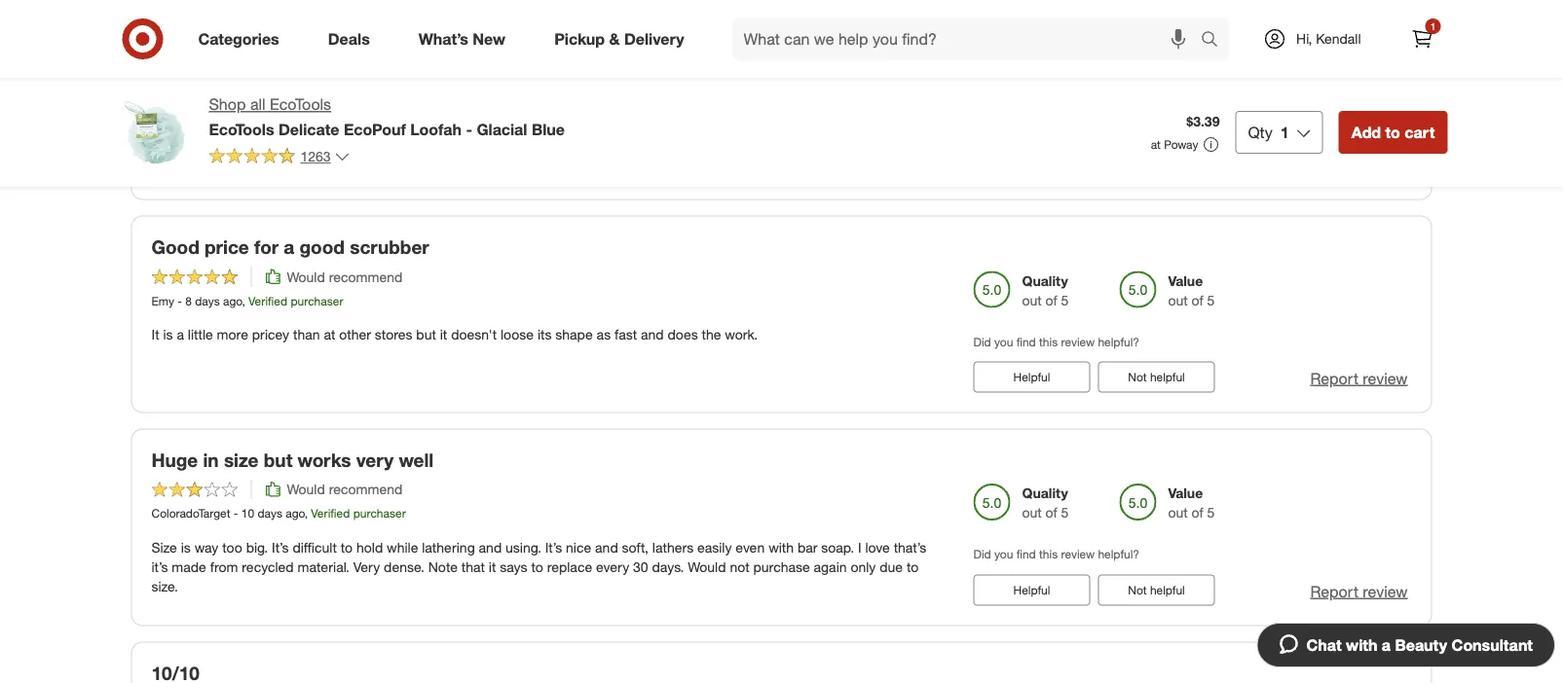 Task type: vqa. For each thing, say whether or not it's contained in the screenshot.
been
no



Task type: locate. For each thing, give the bounding box(es) containing it.
to left me
[[789, 142, 801, 159]]

1 vertical spatial would recommend
[[287, 481, 403, 498]]

1 vertical spatial recommend
[[329, 268, 403, 285]]

image of ecotools delicate ecopouf loofah - glacial blue image
[[115, 94, 193, 171]]

verified up difficult
[[311, 507, 350, 521]]

1 vertical spatial value out of 5
[[1168, 485, 1215, 522]]

with
[[769, 539, 794, 556], [1346, 636, 1378, 655]]

verified up thickness
[[243, 110, 282, 124]]

quality inside the quality and thickness is great. but after a few showers, it started falling apart on me. this happened to me last time i bought from this brand and just thought i got a bad one but it happened again. won't be buying from this brand again.
[[178, 142, 218, 159]]

but
[[363, 142, 384, 159]]

ago for size
[[286, 507, 304, 521]]

0 horizontal spatial at
[[324, 326, 335, 343]]

to left hold
[[341, 539, 353, 556]]

1 vertical spatial not helpful button
[[1098, 575, 1215, 606]]

1 vertical spatial quality
[[1022, 272, 1068, 289]]

0 vertical spatial i
[[883, 142, 886, 159]]

1 for 1 guest found this review helpful. did you?
[[974, 121, 980, 136]]

- for huge in size but works very well
[[234, 507, 238, 521]]

1 vertical spatial ago
[[223, 294, 242, 308]]

shape
[[555, 326, 593, 343]]

would recommend down good at the top left of the page
[[287, 268, 403, 285]]

0 vertical spatial is
[[311, 142, 321, 159]]

purchase
[[753, 558, 810, 575]]

1 vertical spatial helpful?
[[1098, 548, 1140, 562]]

purchaser for unravels very easily
[[285, 110, 338, 124]]

0 vertical spatial ,
[[236, 110, 240, 124]]

1 right qty
[[1281, 123, 1289, 142]]

ago up more
[[223, 294, 242, 308]]

recommend down scrubber
[[329, 268, 403, 285]]

pickup & delivery link
[[538, 18, 709, 60]]

purchaser for huge in size but works very well
[[353, 507, 406, 521]]

easily up would not recommend
[[276, 52, 326, 75]]

1 guest found this review helpful. did you?
[[974, 121, 1195, 136]]

not helpful for huge in size but works very well
[[1128, 583, 1185, 598]]

purchaser up 1263
[[285, 110, 338, 124]]

1 vertical spatial value
[[1168, 485, 1203, 502]]

report for good price for a good scrubber
[[1310, 369, 1359, 388]]

2 horizontal spatial ,
[[304, 507, 308, 521]]

- inside shop all ecotools ecotools delicate ecopouf loofah - glacial blue
[[466, 120, 472, 139]]

helpful? for huge in size but works very well
[[1098, 548, 1140, 562]]

1 vertical spatial not
[[1128, 583, 1147, 598]]

helpful for huge in size but works very well
[[1150, 583, 1185, 598]]

and left 'just'
[[248, 161, 271, 178]]

2 report from the top
[[1310, 369, 1359, 388]]

purchaser for good price for a good scrubber
[[291, 294, 343, 308]]

happened down showers,
[[482, 161, 544, 178]]

bought
[[890, 142, 933, 159]]

1 vertical spatial not helpful
[[1128, 583, 1185, 598]]

not for good price for a good scrubber
[[1128, 370, 1147, 385]]

it's
[[272, 539, 289, 556], [545, 539, 562, 556]]

verified
[[243, 110, 282, 124], [248, 294, 287, 308], [311, 507, 350, 521]]

0 vertical spatial days
[[190, 110, 214, 124]]

2 value out of 5 from the top
[[1168, 485, 1215, 522]]

very left well
[[356, 449, 394, 472]]

1 helpful from the top
[[1150, 370, 1185, 385]]

glacial
[[477, 120, 527, 139]]

1 vertical spatial find
[[1017, 548, 1036, 562]]

and up every
[[595, 539, 618, 556]]

2 horizontal spatial is
[[311, 142, 321, 159]]

, for for
[[242, 294, 245, 308]]

0 horizontal spatial easily
[[276, 52, 326, 75]]

1 horizontal spatial ,
[[242, 294, 245, 308]]

it down showers,
[[471, 161, 478, 178]]

in
[[203, 449, 219, 472]]

1 horizontal spatial not
[[730, 558, 750, 575]]

2 vertical spatial is
[[181, 539, 191, 556]]

is inside size is way too big. it's difficult to hold while lathering and using. it's nice and soft, lathers easily even with bar soap. i love that's it's made from recycled material. very dense. note that it says to replace every 30 days. would not purchase again only due to size.
[[181, 539, 191, 556]]

5
[[180, 110, 186, 124], [1061, 292, 1069, 309], [1207, 292, 1215, 309], [1061, 505, 1069, 522], [1207, 505, 1215, 522]]

scrubber
[[350, 236, 429, 259]]

days right 10
[[258, 507, 282, 521]]

0 vertical spatial happened
[[723, 142, 785, 159]]

0 horizontal spatial is
[[163, 326, 173, 343]]

thickness
[[249, 142, 307, 159]]

verified for size
[[311, 507, 350, 521]]

2 it's from the left
[[545, 539, 562, 556]]

1 vertical spatial easily
[[697, 539, 732, 556]]

2 vertical spatial verified
[[311, 507, 350, 521]]

value for good price for a good scrubber
[[1168, 272, 1203, 289]]

is
[[311, 142, 321, 159], [163, 326, 173, 343], [181, 539, 191, 556]]

report review button for huge in size but works very well
[[1310, 581, 1408, 603]]

new
[[473, 29, 506, 48]]

2 vertical spatial but
[[264, 449, 293, 472]]

0 vertical spatial easily
[[276, 52, 326, 75]]

pickup
[[554, 29, 605, 48]]

1 vertical spatial not
[[730, 558, 750, 575]]

helpful
[[1014, 370, 1050, 385], [1014, 583, 1050, 598]]

happened
[[723, 142, 785, 159], [482, 161, 544, 178]]

1 horizontal spatial again.
[[787, 161, 824, 178]]

2 horizontal spatial 1
[[1431, 20, 1436, 32]]

at
[[1151, 137, 1161, 152], [324, 326, 335, 343]]

0 horizontal spatial 1
[[974, 121, 980, 136]]

- up showers,
[[466, 120, 472, 139]]

- left 10
[[234, 507, 238, 521]]

price
[[205, 236, 249, 259]]

value out of 5
[[1168, 272, 1215, 309], [1168, 485, 1215, 522]]

2 you from the top
[[995, 548, 1013, 562]]

find for huge in size but works very well
[[1017, 548, 1036, 562]]

ago up difficult
[[286, 507, 304, 521]]

quality
[[178, 142, 218, 159], [1022, 272, 1068, 289], [1022, 485, 1068, 502]]

purchaser up than
[[291, 294, 343, 308]]

ecotools
[[270, 95, 331, 114], [209, 120, 274, 139]]

0 vertical spatial you
[[995, 334, 1013, 349]]

not helpful for good price for a good scrubber
[[1128, 370, 1185, 385]]

0 vertical spatial helpful button
[[974, 362, 1090, 393]]

you
[[995, 334, 1013, 349], [995, 548, 1013, 562]]

2 vertical spatial report review
[[1310, 582, 1408, 601]]

time
[[853, 142, 879, 159]]

2 vertical spatial recommend
[[329, 481, 403, 498]]

2 not helpful from the top
[[1128, 583, 1185, 598]]

does
[[668, 326, 698, 343]]

1 horizontal spatial easily
[[697, 539, 732, 556]]

3 report review from the top
[[1310, 582, 1408, 601]]

is inside the quality and thickness is great. but after a few showers, it started falling apart on me. this happened to me last time i bought from this brand and just thought i got a bad one but it happened again. won't be buying from this brand again.
[[311, 142, 321, 159]]

1 vertical spatial verified
[[248, 294, 287, 308]]

days right cg
[[190, 110, 214, 124]]

recycled
[[242, 558, 294, 575]]

1 helpful? from the top
[[1098, 334, 1140, 349]]

i inside size is way too big. it's difficult to hold while lathering and using. it's nice and soft, lathers easily even with bar soap. i love that's it's made from recycled material. very dense. note that it says to replace every 30 days. would not purchase again only due to size.
[[858, 539, 862, 556]]

1 you from the top
[[995, 334, 1013, 349]]

0 vertical spatial value out of 5
[[1168, 272, 1215, 309]]

0 vertical spatial helpful
[[1150, 370, 1185, 385]]

with right chat
[[1346, 636, 1378, 655]]

easily left even
[[697, 539, 732, 556]]

but right stores
[[416, 326, 436, 343]]

1 value from the top
[[1168, 272, 1203, 289]]

helpful? for good price for a good scrubber
[[1098, 334, 1140, 349]]

1 horizontal spatial from
[[210, 558, 238, 575]]

0 vertical spatial report review button
[[1310, 154, 1408, 177]]

shop
[[209, 95, 246, 114]]

would up delicate
[[287, 84, 325, 101]]

i left got
[[351, 161, 355, 178]]

found
[[1016, 121, 1046, 136]]

0 horizontal spatial ,
[[236, 110, 240, 124]]

1 horizontal spatial is
[[181, 539, 191, 556]]

with up purchase
[[769, 539, 794, 556]]

again. down me
[[787, 161, 824, 178]]

1 vertical spatial but
[[416, 326, 436, 343]]

loofah
[[410, 120, 462, 139]]

not up delicate
[[329, 84, 349, 101]]

is up "thought"
[[311, 142, 321, 159]]

quality out of 5 for huge in size but works very well
[[1022, 485, 1069, 522]]

2 vertical spatial quality
[[1022, 485, 1068, 502]]

helpful?
[[1098, 334, 1140, 349], [1098, 548, 1140, 562]]

is up the made at the left bottom of page
[[181, 539, 191, 556]]

- for unravels very easily
[[172, 110, 177, 124]]

made
[[172, 558, 206, 575]]

1 left guest
[[974, 121, 980, 136]]

report review for huge in size but works very well
[[1310, 582, 1408, 601]]

great.
[[324, 142, 359, 159]]

2 not helpful button from the top
[[1098, 575, 1215, 606]]

deals link
[[311, 18, 394, 60]]

- left 8
[[177, 294, 182, 308]]

very down categories
[[233, 52, 271, 75]]

report
[[1310, 156, 1359, 175], [1310, 369, 1359, 388], [1310, 582, 1359, 601]]

pricey
[[252, 326, 289, 343]]

1 vertical spatial with
[[1346, 636, 1378, 655]]

0 vertical spatial not
[[1128, 370, 1147, 385]]

not for huge in size but works very well
[[1128, 583, 1147, 598]]

delicate
[[279, 120, 339, 139]]

to right add
[[1386, 123, 1400, 142]]

is for size
[[181, 539, 191, 556]]

pickup & delivery
[[554, 29, 684, 48]]

1 value out of 5 from the top
[[1168, 272, 1215, 309]]

2 helpful button from the top
[[974, 575, 1090, 606]]

it left doesn't
[[440, 326, 447, 343]]

2 again. from the left
[[787, 161, 824, 178]]

1 vertical spatial report
[[1310, 369, 1359, 388]]

and
[[222, 142, 245, 159], [248, 161, 271, 178], [641, 326, 664, 343], [479, 539, 502, 556], [595, 539, 618, 556]]

happened right this
[[723, 142, 785, 159]]

0 horizontal spatial with
[[769, 539, 794, 556]]

0 vertical spatial very
[[233, 52, 271, 75]]

0 vertical spatial ago
[[218, 110, 236, 124]]

buying
[[646, 161, 687, 178]]

helpful button for good price for a good scrubber
[[974, 362, 1090, 393]]

ecotools down shop
[[209, 120, 274, 139]]

recommend for scrubber
[[329, 268, 403, 285]]

days right 8
[[195, 294, 220, 308]]

from down the the
[[151, 161, 179, 178]]

0 horizontal spatial again.
[[548, 161, 584, 178]]

- for good price for a good scrubber
[[177, 294, 182, 308]]

i for huge in size but works very well
[[858, 539, 862, 556]]

0 horizontal spatial not
[[329, 84, 349, 101]]

, left all
[[236, 110, 240, 124]]

1 horizontal spatial with
[[1346, 636, 1378, 655]]

from down this
[[691, 161, 719, 178]]

1 vertical spatial at
[[324, 326, 335, 343]]

1 vertical spatial helpful
[[1150, 583, 1185, 598]]

1 vertical spatial is
[[163, 326, 173, 343]]

a inside chat with a beauty consultant "button"
[[1382, 636, 1391, 655]]

value
[[1168, 272, 1203, 289], [1168, 485, 1203, 502]]

2 vertical spatial ,
[[304, 507, 308, 521]]

did you find this review helpful? for huge in size but works very well
[[974, 548, 1140, 562]]

i right the time
[[883, 142, 886, 159]]

recommend up ecopouf at top left
[[352, 84, 426, 101]]

would down "huge in size but works very well"
[[287, 481, 325, 498]]

2 did you find this review helpful? from the top
[[974, 548, 1140, 562]]

just
[[275, 161, 296, 178]]

1
[[1431, 20, 1436, 32], [974, 121, 980, 136], [1281, 123, 1289, 142]]

from down too
[[210, 558, 238, 575]]

purchaser up hold
[[353, 507, 406, 521]]

1 vertical spatial quality out of 5
[[1022, 485, 1069, 522]]

huge
[[151, 449, 198, 472]]

recommend down works
[[329, 481, 403, 498]]

it's left nice
[[545, 539, 562, 556]]

0 vertical spatial quality
[[178, 142, 218, 159]]

1 vertical spatial helpful button
[[974, 575, 1090, 606]]

would for size
[[287, 481, 325, 498]]

ecotools up delicate
[[270, 95, 331, 114]]

difficult
[[293, 539, 337, 556]]

i for unravels very easily
[[883, 142, 886, 159]]

1 vertical spatial did
[[974, 334, 991, 349]]

helpful for huge in size but works very well
[[1014, 583, 1050, 598]]

1 horizontal spatial but
[[416, 326, 436, 343]]

i left love
[[858, 539, 862, 556]]

1 not helpful button from the top
[[1098, 362, 1215, 393]]

1 not from the top
[[1128, 370, 1147, 385]]

a left beauty
[[1382, 636, 1391, 655]]

it
[[514, 142, 522, 159], [471, 161, 478, 178], [440, 326, 447, 343], [489, 558, 496, 575]]

but
[[447, 161, 467, 178], [416, 326, 436, 343], [264, 449, 293, 472]]

2 vertical spatial did
[[974, 548, 991, 562]]

2 not from the top
[[1128, 583, 1147, 598]]

8
[[185, 294, 192, 308]]

review
[[1071, 121, 1104, 136], [1363, 156, 1408, 175], [1061, 334, 1095, 349], [1363, 369, 1408, 388], [1061, 548, 1095, 562], [1363, 582, 1408, 601]]

verified up pricey
[[248, 294, 287, 308]]

30
[[633, 558, 648, 575]]

is right the it
[[163, 326, 173, 343]]

1 helpful from the top
[[1014, 370, 1050, 385]]

1 vertical spatial ,
[[242, 294, 245, 308]]

3 report review button from the top
[[1310, 581, 1408, 603]]

consultant
[[1452, 636, 1533, 655]]

1 report from the top
[[1310, 156, 1359, 175]]

it inside size is way too big. it's difficult to hold while lathering and using. it's nice and soft, lathers easily even with bar soap. i love that's it's made from recycled material. very dense. note that it says to replace every 30 days. would not purchase again only due to size.
[[489, 558, 496, 575]]

ago left all
[[218, 110, 236, 124]]

0 horizontal spatial but
[[264, 449, 293, 472]]

0 vertical spatial did you find this review helpful?
[[974, 334, 1140, 349]]

0 vertical spatial but
[[447, 161, 467, 178]]

1 it's from the left
[[272, 539, 289, 556]]

1 did you find this review helpful? from the top
[[974, 334, 1140, 349]]

not down even
[[730, 558, 750, 575]]

report review for good price for a good scrubber
[[1310, 369, 1408, 388]]

1 find from the top
[[1017, 334, 1036, 349]]

1 vertical spatial report review
[[1310, 369, 1408, 388]]

would right days.
[[688, 558, 726, 575]]

, up difficult
[[304, 507, 308, 521]]

2 vertical spatial report review button
[[1310, 581, 1408, 603]]

love
[[865, 539, 890, 556]]

2 vertical spatial i
[[858, 539, 862, 556]]

chat with a beauty consultant
[[1307, 636, 1533, 655]]

brand
[[209, 161, 244, 178], [748, 161, 784, 178]]

categories
[[198, 29, 279, 48]]

it's up recycled at the bottom left of the page
[[272, 539, 289, 556]]

2 quality out of 5 from the top
[[1022, 485, 1069, 522]]

0 vertical spatial purchaser
[[285, 110, 338, 124]]

well
[[399, 449, 434, 472]]

2 brand from the left
[[748, 161, 784, 178]]

2 horizontal spatial i
[[883, 142, 886, 159]]

- right cg
[[172, 110, 177, 124]]

-
[[172, 110, 177, 124], [466, 120, 472, 139], [177, 294, 182, 308], [234, 507, 238, 521]]

, up more
[[242, 294, 245, 308]]

2 report review button from the top
[[1310, 368, 1408, 390]]

1 horizontal spatial at
[[1151, 137, 1161, 152]]

it right that
[[489, 558, 496, 575]]

2 value from the top
[[1168, 485, 1203, 502]]

1 for 1
[[1431, 20, 1436, 32]]

0 vertical spatial with
[[769, 539, 794, 556]]

1 vertical spatial happened
[[482, 161, 544, 178]]

helpful button
[[974, 362, 1090, 393], [974, 575, 1090, 606]]

you?
[[1169, 121, 1195, 136]]

2 helpful from the top
[[1150, 583, 1185, 598]]

would recommend down works
[[287, 481, 403, 498]]

1 would recommend from the top
[[287, 268, 403, 285]]

at right than
[[324, 326, 335, 343]]

find for good price for a good scrubber
[[1017, 334, 1036, 349]]

0 vertical spatial not helpful
[[1128, 370, 1185, 385]]

1 helpful button from the top
[[974, 362, 1090, 393]]

1 right 'kendall'
[[1431, 20, 1436, 32]]

,
[[236, 110, 240, 124], [242, 294, 245, 308], [304, 507, 308, 521]]

add to cart button
[[1339, 111, 1448, 154]]

qty
[[1248, 123, 1273, 142]]

it is a little more pricey than at other stores but it doesn't loose its shape as fast and does the work.
[[151, 326, 758, 343]]

search
[[1192, 31, 1239, 50]]

again. down started
[[548, 161, 584, 178]]

2 report review from the top
[[1310, 369, 1408, 388]]

but right size
[[264, 449, 293, 472]]

helpful button for huge in size but works very well
[[974, 575, 1090, 606]]

0 vertical spatial would recommend
[[287, 268, 403, 285]]

fast
[[615, 326, 637, 343]]

0 horizontal spatial it's
[[272, 539, 289, 556]]

2 vertical spatial purchaser
[[353, 507, 406, 521]]

would inside size is way too big. it's difficult to hold while lathering and using. it's nice and soft, lathers easily even with bar soap. i love that's it's made from recycled material. very dense. note that it says to replace every 30 days. would not purchase again only due to size.
[[688, 558, 726, 575]]

did
[[1148, 121, 1166, 136], [974, 334, 991, 349], [974, 548, 991, 562]]

and down cg - 5 days ago , verified purchaser
[[222, 142, 245, 159]]

doesn't
[[451, 326, 497, 343]]

every
[[596, 558, 629, 575]]

0 vertical spatial quality out of 5
[[1022, 272, 1069, 309]]

0 horizontal spatial brand
[[209, 161, 244, 178]]

would down good price for a good scrubber
[[287, 268, 325, 285]]

2 would recommend from the top
[[287, 481, 403, 498]]

more
[[217, 326, 248, 343]]

but down few
[[447, 161, 467, 178]]

0 vertical spatial helpful?
[[1098, 334, 1140, 349]]

0 vertical spatial value
[[1168, 272, 1203, 289]]

it's
[[151, 558, 168, 575]]

1 vertical spatial you
[[995, 548, 1013, 562]]

1 quality out of 5 from the top
[[1022, 272, 1069, 309]]

1 not helpful from the top
[[1128, 370, 1185, 385]]

this
[[1049, 121, 1068, 136], [183, 161, 205, 178], [723, 161, 744, 178], [1039, 334, 1058, 349], [1039, 548, 1058, 562]]

days for in
[[258, 507, 282, 521]]

report review
[[1310, 156, 1408, 175], [1310, 369, 1408, 388], [1310, 582, 1408, 601]]

0 vertical spatial verified
[[243, 110, 282, 124]]

at left poway
[[1151, 137, 1161, 152]]

works
[[298, 449, 351, 472]]

won't
[[588, 161, 623, 178]]

2 helpful? from the top
[[1098, 548, 1140, 562]]

0 horizontal spatial i
[[351, 161, 355, 178]]

1 vertical spatial days
[[195, 294, 220, 308]]

2 find from the top
[[1017, 548, 1036, 562]]

2 helpful from the top
[[1014, 583, 1050, 598]]

3 report from the top
[[1310, 582, 1359, 601]]

2 horizontal spatial but
[[447, 161, 467, 178]]

days for very
[[190, 110, 214, 124]]



Task type: describe. For each thing, give the bounding box(es) containing it.
what's new
[[419, 29, 506, 48]]

emy - 8 days ago , verified purchaser
[[151, 294, 343, 308]]

its
[[538, 326, 552, 343]]

0 horizontal spatial from
[[151, 161, 179, 178]]

verified for easily
[[243, 110, 282, 124]]

did you find this review helpful? for good price for a good scrubber
[[974, 334, 1140, 349]]

with inside size is way too big. it's difficult to hold while lathering and using. it's nice and soft, lathers easily even with bar soap. i love that's it's made from recycled material. very dense. note that it says to replace every 30 days. would not purchase again only due to size.
[[769, 539, 794, 556]]

1 horizontal spatial very
[[356, 449, 394, 472]]

at poway
[[1151, 137, 1198, 152]]

cg
[[151, 110, 169, 124]]

showers,
[[456, 142, 510, 159]]

ago for easily
[[218, 110, 236, 124]]

due
[[880, 558, 903, 575]]

, for size
[[304, 507, 308, 521]]

to inside button
[[1386, 123, 1400, 142]]

days for price
[[195, 294, 220, 308]]

me
[[804, 142, 823, 159]]

from inside size is way too big. it's difficult to hold while lathering and using. it's nice and soft, lathers easily even with bar soap. i love that's it's made from recycled material. very dense. note that it says to replace every 30 days. would not purchase again only due to size.
[[210, 558, 238, 575]]

few
[[431, 142, 452, 159]]

falling
[[573, 142, 609, 159]]

would for for
[[287, 268, 325, 285]]

not inside size is way too big. it's difficult to hold while lathering and using. it's nice and soft, lathers easily even with bar soap. i love that's it's made from recycled material. very dense. note that it says to replace every 30 days. would not purchase again only due to size.
[[730, 558, 750, 575]]

unravels
[[151, 52, 228, 75]]

1 brand from the left
[[209, 161, 244, 178]]

hi, kendall
[[1296, 30, 1361, 47]]

after
[[388, 142, 416, 159]]

this for huge in size but works very well
[[1039, 548, 1058, 562]]

cart
[[1405, 123, 1435, 142]]

got
[[358, 161, 378, 178]]

all
[[250, 95, 265, 114]]

helpful.
[[1108, 121, 1145, 136]]

1 report review from the top
[[1310, 156, 1408, 175]]

you for good price for a good scrubber
[[995, 334, 1013, 349]]

but inside the quality and thickness is great. but after a few showers, it started falling apart on me. this happened to me last time i bought from this brand and just thought i got a bad one but it happened again. won't be buying from this brand again.
[[447, 161, 467, 178]]

quality for good price for a good scrubber
[[1022, 272, 1068, 289]]

1 link
[[1401, 18, 1444, 60]]

a right for
[[284, 236, 294, 259]]

only
[[851, 558, 876, 575]]

and up that
[[479, 539, 502, 556]]

says
[[500, 558, 528, 575]]

0 vertical spatial ecotools
[[270, 95, 331, 114]]

did for huge in size but works very well
[[974, 548, 991, 562]]

size.
[[151, 578, 178, 595]]

is for for
[[163, 326, 173, 343]]

0 vertical spatial recommend
[[352, 84, 426, 101]]

huge in size but works very well
[[151, 449, 434, 472]]

good price for a good scrubber
[[151, 236, 429, 259]]

helpful for good price for a good scrubber
[[1150, 370, 1185, 385]]

report review button for good price for a good scrubber
[[1310, 368, 1408, 390]]

this
[[694, 142, 719, 159]]

bad
[[393, 161, 417, 178]]

a left few
[[420, 142, 427, 159]]

work.
[[725, 326, 758, 343]]

would not recommend
[[287, 84, 426, 101]]

thought
[[300, 161, 347, 178]]

lathering
[[422, 539, 475, 556]]

even
[[736, 539, 765, 556]]

1 horizontal spatial 1
[[1281, 123, 1289, 142]]

good
[[151, 236, 199, 259]]

1 vertical spatial ecotools
[[209, 120, 274, 139]]

0 vertical spatial at
[[1151, 137, 1161, 152]]

big.
[[246, 539, 268, 556]]

this for good price for a good scrubber
[[1039, 334, 1058, 349]]

you for huge in size but works very well
[[995, 548, 1013, 562]]

10
[[241, 507, 254, 521]]

bar
[[798, 539, 818, 556]]

qty 1
[[1248, 123, 1289, 142]]

the
[[702, 326, 721, 343]]

quality for huge in size but works very well
[[1022, 485, 1068, 502]]

0 vertical spatial did
[[1148, 121, 1166, 136]]

hi,
[[1296, 30, 1312, 47]]

to right says
[[531, 558, 543, 575]]

not helpful button for good price for a good scrubber
[[1098, 362, 1215, 393]]

a left little on the left
[[177, 326, 184, 343]]

ecopouf
[[344, 120, 406, 139]]

than
[[293, 326, 320, 343]]

to down that's on the right bottom
[[907, 558, 919, 575]]

too
[[222, 539, 242, 556]]

apart
[[612, 142, 645, 159]]

helpful for good price for a good scrubber
[[1014, 370, 1050, 385]]

the quality and thickness is great. but after a few showers, it started falling apart on me. this happened to me last time i bought from this brand and just thought i got a bad one but it happened again. won't be buying from this brand again.
[[151, 142, 933, 178]]

replace
[[547, 558, 592, 575]]

to inside the quality and thickness is great. but after a few showers, it started falling apart on me. this happened to me last time i bought from this brand and just thought i got a bad one but it happened again. won't be buying from this brand again.
[[789, 142, 801, 159]]

on
[[648, 142, 664, 159]]

good
[[300, 236, 345, 259]]

categories link
[[182, 18, 304, 60]]

way
[[195, 539, 219, 556]]

, for easily
[[236, 110, 240, 124]]

verified for for
[[248, 294, 287, 308]]

report for huge in size but works very well
[[1310, 582, 1359, 601]]

for
[[254, 236, 279, 259]]

loose
[[501, 326, 534, 343]]

days.
[[652, 558, 684, 575]]

would recommend for works
[[287, 481, 403, 498]]

1263 link
[[209, 147, 350, 169]]

value for huge in size but works very well
[[1168, 485, 1203, 502]]

very
[[353, 558, 380, 575]]

1 horizontal spatial happened
[[723, 142, 785, 159]]

recommend for very
[[329, 481, 403, 498]]

chat with a beauty consultant button
[[1257, 623, 1555, 668]]

What can we help you find? suggestions appear below search field
[[732, 18, 1206, 60]]

size
[[224, 449, 259, 472]]

0 horizontal spatial happened
[[482, 161, 544, 178]]

not helpful button for huge in size but works very well
[[1098, 575, 1215, 606]]

would recommend for good
[[287, 268, 403, 285]]

value out of 5 for huge in size but works very well
[[1168, 485, 1215, 522]]

delivery
[[624, 29, 684, 48]]

value out of 5 for good price for a good scrubber
[[1168, 272, 1215, 309]]

and right fast
[[641, 326, 664, 343]]

did for good price for a good scrubber
[[974, 334, 991, 349]]

1 report review button from the top
[[1310, 154, 1408, 177]]

size is way too big. it's difficult to hold while lathering and using. it's nice and soft, lathers easily even with bar soap. i love that's it's made from recycled material. very dense. note that it says to replace every 30 days. would not purchase again only due to size.
[[151, 539, 926, 595]]

emy
[[151, 294, 174, 308]]

as
[[597, 326, 611, 343]]

little
[[188, 326, 213, 343]]

coloradotarget - 10 days ago , verified purchaser
[[151, 507, 406, 521]]

search button
[[1192, 18, 1239, 64]]

add to cart
[[1352, 123, 1435, 142]]

soft,
[[622, 539, 649, 556]]

$3.39
[[1187, 113, 1220, 130]]

with inside "button"
[[1346, 636, 1378, 655]]

lathers
[[652, 539, 694, 556]]

poway
[[1164, 137, 1198, 152]]

nice
[[566, 539, 591, 556]]

again
[[814, 558, 847, 575]]

easily inside size is way too big. it's difficult to hold while lathering and using. it's nice and soft, lathers easily even with bar soap. i love that's it's made from recycled material. very dense. note that it says to replace every 30 days. would not purchase again only due to size.
[[697, 539, 732, 556]]

this for unravels very easily
[[1049, 121, 1068, 136]]

1 again. from the left
[[548, 161, 584, 178]]

ago for for
[[223, 294, 242, 308]]

dense.
[[384, 558, 425, 575]]

chat
[[1307, 636, 1342, 655]]

size
[[151, 539, 177, 556]]

&
[[609, 29, 620, 48]]

it down glacial
[[514, 142, 522, 159]]

0 horizontal spatial very
[[233, 52, 271, 75]]

a right got
[[382, 161, 389, 178]]

would for easily
[[287, 84, 325, 101]]

2 horizontal spatial from
[[691, 161, 719, 178]]

0 vertical spatial not
[[329, 84, 349, 101]]

blue
[[532, 120, 565, 139]]

quality out of 5 for good price for a good scrubber
[[1022, 272, 1069, 309]]

using.
[[506, 539, 541, 556]]

guest
[[983, 121, 1012, 136]]



